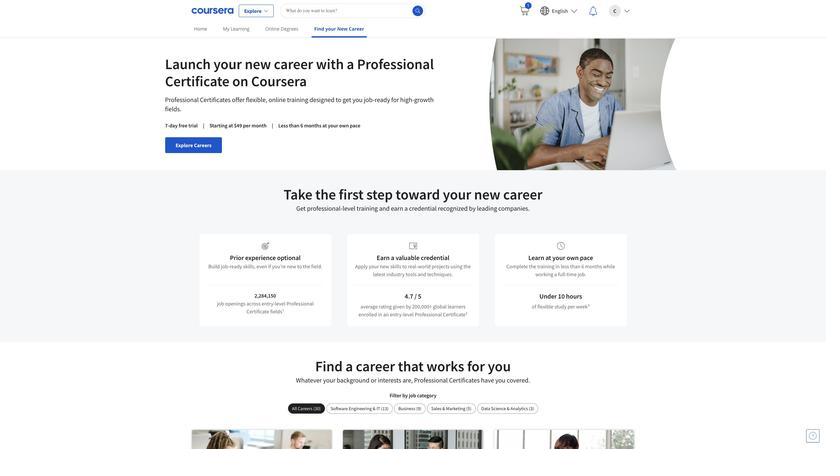 Task type: describe. For each thing, give the bounding box(es) containing it.
(13)
[[381, 406, 389, 412]]

sales & marketing (5)
[[431, 406, 472, 412]]

online
[[265, 26, 280, 32]]

latest
[[373, 271, 385, 278]]

build
[[208, 264, 220, 270]]

less
[[561, 264, 569, 270]]

new inside launch your new career with a professional certificate on coursera
[[245, 55, 271, 73]]

$49
[[234, 122, 242, 129]]

(3)
[[529, 406, 534, 412]]

1 vertical spatial you
[[488, 358, 511, 376]]

a inside launch your new career with a professional certificate on coursera
[[347, 55, 354, 73]]

online
[[269, 96, 286, 104]]

skills,
[[243, 264, 255, 270]]

step
[[366, 186, 393, 204]]

high-
[[400, 96, 414, 104]]

per for hours
[[568, 304, 575, 310]]

career inside launch your new career with a professional certificate on coursera
[[274, 55, 313, 73]]

complete
[[507, 264, 528, 270]]

launch
[[165, 55, 211, 73]]

new inside the take the first step toward your new career get professional-level training and earn a credential recognized by leading companies.
[[474, 186, 500, 204]]

0 vertical spatial than
[[289, 122, 299, 129]]

a inside the take the first step toward your new career get professional-level training and earn a credential recognized by leading companies.
[[405, 204, 408, 213]]

data science & analytics (3)
[[481, 406, 534, 412]]

1 link
[[514, 0, 535, 21]]

by inside 4.7 / 5 average rating given by 200,000+ global learners enrolled in an entry-level professional certificate²
[[406, 304, 411, 310]]

coursera
[[251, 72, 307, 90]]

level inside the take the first step toward your new career get professional-level training and earn a credential recognized by leading companies.
[[343, 204, 355, 213]]

all careers (30)
[[292, 406, 321, 412]]

job.
[[578, 271, 586, 278]]

filter by job category
[[390, 393, 437, 399]]

engineering
[[349, 406, 372, 412]]

filter
[[390, 393, 401, 399]]

by inside the take the first step toward your new career get professional-level training and earn a credential recognized by leading companies.
[[469, 204, 476, 213]]

2 vertical spatial by
[[402, 393, 408, 399]]

optional
[[277, 254, 301, 262]]

career inside the take the first step toward your new career get professional-level training and earn a credential recognized by leading companies.
[[503, 186, 543, 204]]

6 inside learn at your own pace complete the training in less than 6 months while working a full-time job.
[[582, 264, 584, 270]]

while
[[603, 264, 615, 270]]

Sales & Marketing (5) button
[[427, 404, 476, 415]]

home link
[[191, 21, 210, 36]]

4.7 / 5 average rating given by 200,000+ global learners enrolled in an entry-level professional certificate²
[[359, 293, 468, 318]]

ready inside 'professional certificates offer flexible, online training designed to get you job-ready for high-growth fields.'
[[375, 96, 390, 104]]

online degrees link
[[263, 21, 301, 36]]

take the first step toward your new career get professional-level training and earn a credential recognized by leading companies.
[[284, 186, 543, 213]]

day
[[169, 122, 178, 129]]

working
[[535, 271, 553, 278]]

(5)
[[466, 406, 472, 412]]

ready inside prior experience optional build job-ready skills, even if you're new to the field.
[[230, 264, 242, 270]]

you inside 'professional certificates offer flexible, online training designed to get you job-ready for high-growth fields.'
[[353, 96, 363, 104]]

your inside the take the first step toward your new career get professional-level training and earn a credential recognized by leading companies.
[[443, 186, 471, 204]]

certificate for 2,284,150
[[247, 309, 269, 315]]

5
[[418, 293, 421, 301]]

0 horizontal spatial at
[[229, 122, 233, 129]]

than inside learn at your own pace complete the training in less than 6 months while working a full-time job.
[[570, 264, 580, 270]]

pace inside learn at your own pace complete the training in less than 6 months while working a full-time job.
[[580, 254, 593, 262]]

fields¹
[[270, 309, 284, 315]]

global
[[433, 304, 447, 310]]

to inside earn a valuable credential apply your new skills to real-world projects using the latest industry tools and techniques.
[[402, 264, 407, 270]]

new inside prior experience optional build job-ready skills, even if you're new to the field.
[[287, 264, 296, 270]]

200,000+
[[412, 304, 432, 310]]

find your new career
[[314, 26, 364, 32]]

industry
[[386, 271, 405, 278]]

coursera image
[[191, 5, 233, 16]]

new inside earn a valuable credential apply your new skills to real-world projects using the latest industry tools and techniques.
[[380, 264, 389, 270]]

All Careers (30) button
[[288, 404, 325, 415]]

What do you want to learn? text field
[[280, 3, 426, 18]]

careers for all
[[298, 406, 312, 412]]

my learning link
[[220, 21, 252, 36]]

software
[[331, 406, 348, 412]]

tools
[[406, 271, 417, 278]]

Software Engineering & IT (13) button
[[326, 404, 393, 415]]

level inside 4.7 / 5 average rating given by 200,000+ global learners enrolled in an entry-level professional certificate²
[[403, 312, 414, 318]]

entry- inside 4.7 / 5 average rating given by 200,000+ global learners enrolled in an entry-level professional certificate²
[[390, 312, 403, 318]]

Data Science & Analytics (3) button
[[477, 404, 538, 415]]

valuable
[[396, 254, 420, 262]]

1 horizontal spatial at
[[322, 122, 327, 129]]

in inside learn at your own pace complete the training in less than 6 months while working a full-time job.
[[556, 264, 560, 270]]

learn
[[529, 254, 544, 262]]

job- inside prior experience optional build job-ready skills, even if you're new to the field.
[[221, 264, 230, 270]]

week³
[[576, 304, 590, 310]]

sales
[[431, 406, 442, 412]]

(9)
[[416, 406, 421, 412]]

professional inside the find a career that works for you whatever your background or interests are, professional certificates have you covered.
[[414, 377, 448, 385]]

offer
[[232, 96, 245, 104]]

whatever
[[296, 377, 322, 385]]

an
[[383, 312, 389, 318]]

or
[[371, 377, 377, 385]]

toward
[[396, 186, 440, 204]]

the inside the take the first step toward your new career get professional-level training and earn a credential recognized by leading companies.
[[315, 186, 336, 204]]

are,
[[403, 377, 413, 385]]

the inside earn a valuable credential apply your new skills to real-world projects using the latest industry tools and techniques.
[[464, 264, 471, 270]]

training inside the take the first step toward your new career get professional-level training and earn a credential recognized by leading companies.
[[357, 204, 378, 213]]

c
[[613, 7, 616, 14]]

english button
[[535, 0, 583, 21]]

training inside 'professional certificates offer flexible, online training designed to get you job-ready for high-growth fields.'
[[287, 96, 308, 104]]

own inside learn at your own pace complete the training in less than 6 months while working a full-time job.
[[567, 254, 579, 262]]

enrolled
[[359, 312, 377, 318]]

explore careers
[[176, 142, 212, 149]]

2 & from the left
[[442, 406, 445, 412]]

on
[[232, 72, 248, 90]]

shopping cart: 1 item element
[[519, 2, 532, 16]]

interests
[[378, 377, 401, 385]]

time
[[567, 271, 577, 278]]

given
[[393, 304, 405, 310]]

of
[[532, 304, 536, 310]]

month | less
[[252, 122, 288, 129]]

learning
[[231, 26, 250, 32]]

certificates inside 'professional certificates offer flexible, online training designed to get you job-ready for high-growth fields.'
[[200, 96, 231, 104]]

a inside earn a valuable credential apply your new skills to real-world projects using the latest industry tools and techniques.
[[391, 254, 394, 262]]

prior experience optional build job-ready skills, even if you're new to the field.
[[208, 254, 322, 270]]

to inside prior experience optional build job-ready skills, even if you're new to the field.
[[297, 264, 302, 270]]

7-day free trial | starting at $49 per month | less than 6 months at your own pace
[[165, 122, 360, 129]]

and inside the take the first step toward your new career get professional-level training and earn a credential recognized by leading companies.
[[379, 204, 390, 213]]

field.
[[311, 264, 322, 270]]

/
[[415, 293, 417, 301]]

10
[[558, 293, 565, 301]]

earn
[[377, 254, 390, 262]]

free
[[179, 122, 187, 129]]

software engineering & it (13)
[[331, 406, 389, 412]]

level inside 2,284,150 job openings across entry-level professional certificate fields¹
[[275, 301, 285, 307]]

analytics
[[511, 406, 528, 412]]

prior
[[230, 254, 244, 262]]

skills
[[390, 264, 401, 270]]

find for a
[[315, 358, 343, 376]]

career
[[349, 26, 364, 32]]

under 10 hours of flexible study per week³
[[532, 293, 590, 310]]

0 horizontal spatial months
[[304, 122, 321, 129]]

companies.
[[498, 204, 530, 213]]

across
[[247, 301, 261, 307]]

that
[[398, 358, 424, 376]]

rating
[[379, 304, 392, 310]]



Task type: locate. For each thing, give the bounding box(es) containing it.
0 horizontal spatial training
[[287, 96, 308, 104]]

professional inside 2,284,150 job openings across entry-level professional certificate fields¹
[[287, 301, 314, 307]]

0 vertical spatial months
[[304, 122, 321, 129]]

covered.
[[507, 377, 530, 385]]

1 horizontal spatial careers
[[298, 406, 312, 412]]

1 vertical spatial per
[[568, 304, 575, 310]]

6 up job.
[[582, 264, 584, 270]]

training right online
[[287, 96, 308, 104]]

certificate inside launch your new career with a professional certificate on coursera
[[165, 72, 229, 90]]

0 vertical spatial careers
[[194, 142, 212, 149]]

2 horizontal spatial at
[[546, 254, 551, 262]]

to left real-
[[402, 264, 407, 270]]

for inside 'professional certificates offer flexible, online training designed to get you job-ready for high-growth fields.'
[[391, 96, 399, 104]]

0 vertical spatial certificates
[[200, 96, 231, 104]]

by right filter
[[402, 393, 408, 399]]

0 vertical spatial job-
[[364, 96, 375, 104]]

explore down free
[[176, 142, 193, 149]]

1 horizontal spatial training
[[357, 204, 378, 213]]

explore inside dropdown button
[[244, 7, 262, 14]]

1
[[527, 2, 530, 8]]

2 horizontal spatial to
[[402, 264, 407, 270]]

for inside the find a career that works for you whatever your background or interests are, professional certificates have you covered.
[[467, 358, 485, 376]]

a up background
[[346, 358, 353, 376]]

for up have
[[467, 358, 485, 376]]

None search field
[[280, 3, 426, 18]]

0 vertical spatial level
[[343, 204, 355, 213]]

new
[[337, 26, 348, 32]]

1 vertical spatial job
[[409, 393, 416, 399]]

0 vertical spatial explore
[[244, 7, 262, 14]]

1 vertical spatial in
[[378, 312, 382, 318]]

the up professional-
[[315, 186, 336, 204]]

0 vertical spatial pace
[[350, 122, 360, 129]]

job- inside 'professional certificates offer flexible, online training designed to get you job-ready for high-growth fields.'
[[364, 96, 375, 104]]

per right $49
[[243, 122, 251, 129]]

0 horizontal spatial explore
[[176, 142, 193, 149]]

0 horizontal spatial &
[[373, 406, 376, 412]]

explore button
[[239, 4, 274, 17]]

in inside 4.7 / 5 average rating given by 200,000+ global learners enrolled in an entry-level professional certificate²
[[378, 312, 382, 318]]

if
[[268, 264, 271, 270]]

1 vertical spatial credential
[[421, 254, 449, 262]]

& for software engineering & it (13)
[[373, 406, 376, 412]]

a right with
[[347, 55, 354, 73]]

professional inside launch your new career with a professional certificate on coursera
[[357, 55, 434, 73]]

credential inside the take the first step toward your new career get professional-level training and earn a credential recognized by leading companies.
[[409, 204, 437, 213]]

0 horizontal spatial career
[[274, 55, 313, 73]]

to left get
[[336, 96, 341, 104]]

career inside the find a career that works for you whatever your background or interests are, professional certificates have you covered.
[[356, 358, 395, 376]]

explore for explore careers
[[176, 142, 193, 149]]

months inside learn at your own pace complete the training in less than 6 months while working a full-time job.
[[585, 264, 602, 270]]

even
[[257, 264, 267, 270]]

flexible
[[537, 304, 553, 310]]

a
[[347, 55, 354, 73], [405, 204, 408, 213], [391, 254, 394, 262], [554, 271, 557, 278], [346, 358, 353, 376]]

career
[[274, 55, 313, 73], [503, 186, 543, 204], [356, 358, 395, 376]]

and left earn
[[379, 204, 390, 213]]

0 vertical spatial you
[[353, 96, 363, 104]]

per down hours
[[568, 304, 575, 310]]

0 vertical spatial ready
[[375, 96, 390, 104]]

the
[[315, 186, 336, 204], [303, 264, 310, 270], [464, 264, 471, 270], [529, 264, 536, 270]]

a inside learn at your own pace complete the training in less than 6 months while working a full-time job.
[[554, 271, 557, 278]]

0 vertical spatial for
[[391, 96, 399, 104]]

category
[[417, 393, 437, 399]]

real-
[[408, 264, 418, 270]]

0 vertical spatial certificate
[[165, 72, 229, 90]]

by right the "given"
[[406, 304, 411, 310]]

1 horizontal spatial ready
[[375, 96, 390, 104]]

0 horizontal spatial for
[[391, 96, 399, 104]]

1 vertical spatial find
[[315, 358, 343, 376]]

1 vertical spatial by
[[406, 304, 411, 310]]

professional inside 'professional certificates offer flexible, online training designed to get you job-ready for high-growth fields.'
[[165, 96, 199, 104]]

job- right get
[[364, 96, 375, 104]]

earn
[[391, 204, 403, 213]]

background
[[337, 377, 370, 385]]

0 horizontal spatial in
[[378, 312, 382, 318]]

0 vertical spatial by
[[469, 204, 476, 213]]

0 vertical spatial job
[[217, 301, 224, 307]]

(30)
[[313, 406, 321, 412]]

for left high-
[[391, 96, 399, 104]]

0 vertical spatial credential
[[409, 204, 437, 213]]

job
[[217, 301, 224, 307], [409, 393, 416, 399]]

and inside earn a valuable credential apply your new skills to real-world projects using the latest industry tools and techniques.
[[418, 271, 426, 278]]

certificate inside 2,284,150 job openings across entry-level professional certificate fields¹
[[247, 309, 269, 315]]

apply
[[355, 264, 368, 270]]

0 horizontal spatial per
[[243, 122, 251, 129]]

1 vertical spatial own
[[567, 254, 579, 262]]

level up fields¹
[[275, 301, 285, 307]]

1 vertical spatial months
[[585, 264, 602, 270]]

1 vertical spatial level
[[275, 301, 285, 307]]

credential down toward at the top
[[409, 204, 437, 213]]

leading
[[477, 204, 497, 213]]

entry- down the "given"
[[390, 312, 403, 318]]

flexible,
[[246, 96, 267, 104]]

job left openings
[[217, 301, 224, 307]]

certificate²
[[443, 312, 468, 318]]

1 vertical spatial 6
[[582, 264, 584, 270]]

business
[[398, 406, 415, 412]]

your inside the find a career that works for you whatever your background or interests are, professional certificates have you covered.
[[323, 377, 336, 385]]

certificates left offer
[[200, 96, 231, 104]]

1 vertical spatial for
[[467, 358, 485, 376]]

training inside learn at your own pace complete the training in less than 6 months while working a full-time job.
[[537, 264, 555, 270]]

the right using on the bottom right
[[464, 264, 471, 270]]

find your new career link
[[312, 21, 367, 38]]

all
[[292, 406, 297, 412]]

help center image
[[809, 433, 817, 441]]

to down optional
[[297, 264, 302, 270]]

2 horizontal spatial training
[[537, 264, 555, 270]]

job- right build
[[221, 264, 230, 270]]

1 horizontal spatial months
[[585, 264, 602, 270]]

and down 'world' at the right bottom
[[418, 271, 426, 278]]

& right "science"
[[507, 406, 510, 412]]

online degrees
[[265, 26, 299, 32]]

& right sales
[[442, 406, 445, 412]]

trial | starting
[[188, 122, 227, 129]]

a inside the find a career that works for you whatever your background or interests are, professional certificates have you covered.
[[346, 358, 353, 376]]

techniques.
[[427, 271, 453, 278]]

1 horizontal spatial 6
[[582, 264, 584, 270]]

at right learn
[[546, 254, 551, 262]]

the left the field.
[[303, 264, 310, 270]]

2 vertical spatial career
[[356, 358, 395, 376]]

per for free
[[243, 122, 251, 129]]

per inside the under 10 hours of flexible study per week³
[[568, 304, 575, 310]]

to
[[336, 96, 341, 104], [297, 264, 302, 270], [402, 264, 407, 270]]

in left an
[[378, 312, 382, 318]]

explore up the learning at top
[[244, 7, 262, 14]]

first
[[339, 186, 364, 204]]

own down get
[[339, 122, 349, 129]]

1 vertical spatial careers
[[298, 406, 312, 412]]

0 horizontal spatial certificate
[[165, 72, 229, 90]]

entry-
[[262, 301, 275, 307], [390, 312, 403, 318]]

find for your
[[314, 26, 324, 32]]

job up business (9)
[[409, 393, 416, 399]]

find a career that works for you whatever your background or interests are, professional certificates have you covered.
[[296, 358, 530, 385]]

you right have
[[495, 377, 506, 385]]

launch your new career with a professional certificate on coursera
[[165, 55, 434, 90]]

1 horizontal spatial job-
[[364, 96, 375, 104]]

0 vertical spatial in
[[556, 264, 560, 270]]

ready
[[375, 96, 390, 104], [230, 264, 242, 270]]

the inside prior experience optional build job-ready skills, even if you're new to the field.
[[303, 264, 310, 270]]

growth
[[414, 96, 434, 104]]

using
[[451, 264, 463, 270]]

by left "leading"
[[469, 204, 476, 213]]

1 vertical spatial than
[[570, 264, 580, 270]]

certificates left have
[[449, 377, 480, 385]]

&
[[373, 406, 376, 412], [442, 406, 445, 412], [507, 406, 510, 412]]

level down the "given"
[[403, 312, 414, 318]]

pace down get
[[350, 122, 360, 129]]

careers for explore
[[194, 142, 212, 149]]

careers inside 'all careers (30)' 'button'
[[298, 406, 312, 412]]

0 vertical spatial 6
[[300, 122, 303, 129]]

to inside 'professional certificates offer flexible, online training designed to get you job-ready for high-growth fields.'
[[336, 96, 341, 104]]

1 vertical spatial career
[[503, 186, 543, 204]]

1 vertical spatial entry-
[[390, 312, 403, 318]]

1 vertical spatial training
[[357, 204, 378, 213]]

0 vertical spatial training
[[287, 96, 308, 104]]

by
[[469, 204, 476, 213], [406, 304, 411, 310], [402, 393, 408, 399]]

1 vertical spatial pace
[[580, 254, 593, 262]]

than down 'professional certificates offer flexible, online training designed to get you job-ready for high-growth fields.'
[[289, 122, 299, 129]]

entry- inside 2,284,150 job openings across entry-level professional certificate fields¹
[[262, 301, 275, 307]]

the inside learn at your own pace complete the training in less than 6 months while working a full-time job.
[[529, 264, 536, 270]]

marketing
[[446, 406, 465, 412]]

professional inside 4.7 / 5 average rating given by 200,000+ global learners enrolled in an entry-level professional certificate²
[[415, 312, 442, 318]]

job-
[[364, 96, 375, 104], [221, 264, 230, 270]]

0 vertical spatial and
[[379, 204, 390, 213]]

0 horizontal spatial than
[[289, 122, 299, 129]]

6 down 'professional certificates offer flexible, online training designed to get you job-ready for high-growth fields.'
[[300, 122, 303, 129]]

0 vertical spatial career
[[274, 55, 313, 73]]

careers right the all
[[298, 406, 312, 412]]

1 horizontal spatial and
[[418, 271, 426, 278]]

at
[[229, 122, 233, 129], [322, 122, 327, 129], [546, 254, 551, 262]]

2 horizontal spatial &
[[507, 406, 510, 412]]

1 horizontal spatial in
[[556, 264, 560, 270]]

at down designed
[[322, 122, 327, 129]]

0 vertical spatial own
[[339, 122, 349, 129]]

my learning
[[223, 26, 250, 32]]

pace up job.
[[580, 254, 593, 262]]

1 vertical spatial certificates
[[449, 377, 480, 385]]

option group
[[288, 404, 538, 415]]

2 horizontal spatial level
[[403, 312, 414, 318]]

you right get
[[353, 96, 363, 104]]

& left the it
[[373, 406, 376, 412]]

1 horizontal spatial than
[[570, 264, 580, 270]]

careers down trial | starting
[[194, 142, 212, 149]]

1 vertical spatial certificate
[[247, 309, 269, 315]]

0 vertical spatial find
[[314, 26, 324, 32]]

science
[[491, 406, 506, 412]]

pace
[[350, 122, 360, 129], [580, 254, 593, 262]]

1 horizontal spatial to
[[336, 96, 341, 104]]

have
[[481, 377, 494, 385]]

english
[[552, 7, 568, 14]]

training up working in the right of the page
[[537, 264, 555, 270]]

1 vertical spatial and
[[418, 271, 426, 278]]

0 horizontal spatial and
[[379, 204, 390, 213]]

2,284,150
[[255, 293, 276, 299]]

business (9)
[[398, 406, 421, 412]]

careers inside explore careers link
[[194, 142, 212, 149]]

1 vertical spatial job-
[[221, 264, 230, 270]]

find left 'new'
[[314, 26, 324, 32]]

at left $49
[[229, 122, 233, 129]]

ready down 'prior'
[[230, 264, 242, 270]]

0 horizontal spatial certificates
[[200, 96, 231, 104]]

find up whatever
[[315, 358, 343, 376]]

your inside learn at your own pace complete the training in less than 6 months while working a full-time job.
[[553, 254, 565, 262]]

option group containing all careers (30)
[[288, 404, 538, 415]]

1 horizontal spatial certificate
[[247, 309, 269, 315]]

find inside the find a career that works for you whatever your background or interests are, professional certificates have you covered.
[[315, 358, 343, 376]]

credential inside earn a valuable credential apply your new skills to real-world projects using the latest industry tools and techniques.
[[421, 254, 449, 262]]

find
[[314, 26, 324, 32], [315, 358, 343, 376]]

0 horizontal spatial pace
[[350, 122, 360, 129]]

you up have
[[488, 358, 511, 376]]

than up time
[[570, 264, 580, 270]]

level down the first
[[343, 204, 355, 213]]

1 horizontal spatial job
[[409, 393, 416, 399]]

the down learn
[[529, 264, 536, 270]]

a left 'full-' in the right bottom of the page
[[554, 271, 557, 278]]

training down step
[[357, 204, 378, 213]]

in left less
[[556, 264, 560, 270]]

2 vertical spatial training
[[537, 264, 555, 270]]

my
[[223, 26, 230, 32]]

training
[[287, 96, 308, 104], [357, 204, 378, 213], [537, 264, 555, 270]]

0 vertical spatial entry-
[[262, 301, 275, 307]]

0 horizontal spatial job
[[217, 301, 224, 307]]

data
[[481, 406, 490, 412]]

credential up projects
[[421, 254, 449, 262]]

0 horizontal spatial job-
[[221, 264, 230, 270]]

get
[[343, 96, 351, 104]]

under
[[540, 293, 557, 301]]

2 vertical spatial you
[[495, 377, 506, 385]]

1 horizontal spatial certificates
[[449, 377, 480, 385]]

a up skills
[[391, 254, 394, 262]]

0 vertical spatial per
[[243, 122, 251, 129]]

1 horizontal spatial for
[[467, 358, 485, 376]]

for
[[391, 96, 399, 104], [467, 358, 485, 376]]

1 & from the left
[[373, 406, 376, 412]]

0 horizontal spatial level
[[275, 301, 285, 307]]

0 horizontal spatial to
[[297, 264, 302, 270]]

your inside launch your new career with a professional certificate on coursera
[[214, 55, 242, 73]]

3 & from the left
[[507, 406, 510, 412]]

1 vertical spatial ready
[[230, 264, 242, 270]]

1 horizontal spatial level
[[343, 204, 355, 213]]

entry- down 2,284,150
[[262, 301, 275, 307]]

certificates
[[200, 96, 231, 104], [449, 377, 480, 385]]

1 horizontal spatial pace
[[580, 254, 593, 262]]

at inside learn at your own pace complete the training in less than 6 months while working a full-time job.
[[546, 254, 551, 262]]

ready left high-
[[375, 96, 390, 104]]

1 vertical spatial explore
[[176, 142, 193, 149]]

recognized
[[438, 204, 468, 213]]

1 horizontal spatial &
[[442, 406, 445, 412]]

certificate for launch
[[165, 72, 229, 90]]

months up job.
[[585, 264, 602, 270]]

0 horizontal spatial entry-
[[262, 301, 275, 307]]

find inside find your new career link
[[314, 26, 324, 32]]

0 horizontal spatial own
[[339, 122, 349, 129]]

0 horizontal spatial 6
[[300, 122, 303, 129]]

certificates inside the find a career that works for you whatever your background or interests are, professional certificates have you covered.
[[449, 377, 480, 385]]

& for data science & analytics (3)
[[507, 406, 510, 412]]

1 horizontal spatial explore
[[244, 7, 262, 14]]

earn a valuable credential apply your new skills to real-world projects using the latest industry tools and techniques.
[[355, 254, 471, 278]]

1 horizontal spatial own
[[567, 254, 579, 262]]

explore for explore
[[244, 7, 262, 14]]

1 horizontal spatial career
[[356, 358, 395, 376]]

months down 'professional certificates offer flexible, online training designed to get you job-ready for high-growth fields.'
[[304, 122, 321, 129]]

Business (9) button
[[394, 404, 426, 415]]

explore careers link
[[165, 138, 222, 153]]

0 horizontal spatial ready
[[230, 264, 242, 270]]

own up less
[[567, 254, 579, 262]]

job inside 2,284,150 job openings across entry-level professional certificate fields¹
[[217, 301, 224, 307]]

learners
[[448, 304, 466, 310]]

your inside earn a valuable credential apply your new skills to real-world projects using the latest industry tools and techniques.
[[369, 264, 379, 270]]

2 vertical spatial level
[[403, 312, 414, 318]]

a right earn
[[405, 204, 408, 213]]



Task type: vqa. For each thing, say whether or not it's contained in the screenshot.
projects on the bottom of page
yes



